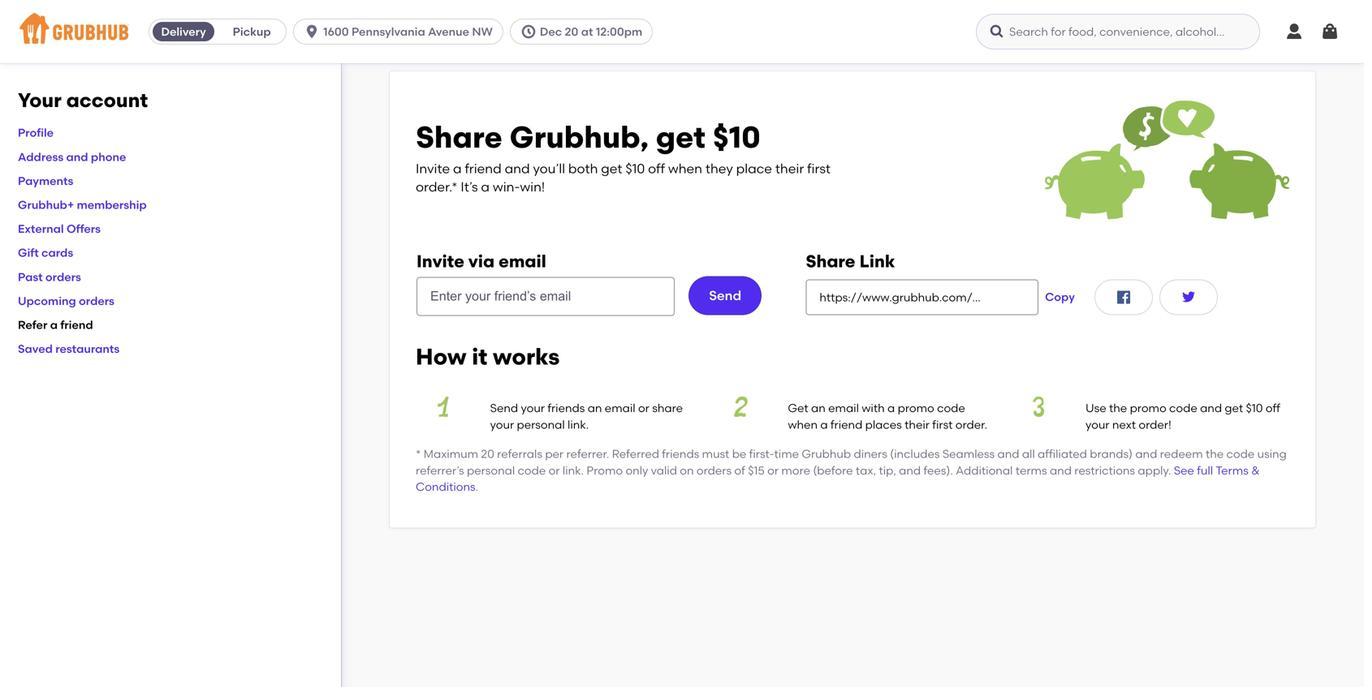 Task type: vqa. For each thing, say whether or not it's contained in the screenshot.
email
yes



Task type: describe. For each thing, give the bounding box(es) containing it.
1 horizontal spatial $10
[[713, 119, 761, 156]]

refer a friend link
[[18, 318, 93, 332]]

you'll
[[533, 161, 565, 177]]

restrictions
[[1074, 464, 1135, 478]]

code inside get an email with a promo code when a friend places their first order.
[[937, 402, 965, 415]]

share link
[[806, 251, 895, 272]]

code down referrals
[[518, 464, 546, 478]]

and up apply.
[[1135, 447, 1157, 461]]

referrer.
[[566, 447, 609, 461]]

past orders
[[18, 270, 81, 284]]

your
[[18, 89, 62, 112]]

1 horizontal spatial svg image
[[1179, 288, 1198, 307]]

a up 'grubhub'
[[820, 418, 828, 432]]

see
[[1174, 464, 1194, 478]]

12:00pm
[[596, 25, 642, 39]]

friends inside * maximum 20 referrals per referrer. referred friends must be first-time grubhub diners (includes seamless and all affiliated brands) and redeem the code using referrer's personal code or link. promo only valid on orders of $15 or more (before tax, tip, and fees). additional terms and restrictions apply.
[[662, 447, 699, 461]]

off inside use the promo code and get $10 off your next order!
[[1266, 402, 1280, 415]]

main navigation navigation
[[0, 0, 1364, 63]]

share for grubhub,
[[416, 119, 502, 156]]

link. inside the 'send your friends an email or share your personal link.'
[[568, 418, 589, 432]]

the inside use the promo code and get $10 off your next order!
[[1109, 402, 1127, 415]]

it's
[[461, 179, 478, 195]]

(includes
[[890, 447, 940, 461]]

orders for upcoming orders
[[79, 294, 114, 308]]

1 horizontal spatial your
[[521, 402, 545, 415]]

grubhub+ membership
[[18, 198, 147, 212]]

affiliated
[[1038, 447, 1087, 461]]

per
[[545, 447, 564, 461]]

offers
[[67, 222, 101, 236]]

redeem
[[1160, 447, 1203, 461]]

saved
[[18, 342, 53, 356]]

dec 20 at 12:00pm button
[[510, 19, 659, 45]]

terms
[[1216, 464, 1249, 478]]

share grubhub and save image
[[1045, 97, 1289, 220]]

brands)
[[1090, 447, 1133, 461]]

cards
[[41, 246, 73, 260]]

referred
[[612, 447, 659, 461]]

nw
[[472, 25, 493, 39]]

upcoming orders link
[[18, 294, 114, 308]]

tip,
[[879, 464, 896, 478]]

send button
[[689, 276, 762, 315]]

first inside share grubhub, get $10 invite a friend and you'll both get $10 off when they place their first order.* it's a win-win!
[[807, 161, 831, 177]]

apply.
[[1138, 464, 1171, 478]]

friends inside the 'send your friends an email or share your personal link.'
[[548, 402, 585, 415]]

orders for past orders
[[45, 270, 81, 284]]

step 1 image
[[416, 397, 471, 417]]

get an email with a promo code when a friend places their first order.
[[788, 402, 987, 432]]

order!
[[1139, 418, 1171, 432]]

or inside the 'send your friends an email or share your personal link.'
[[638, 402, 649, 415]]

20 inside * maximum 20 referrals per referrer. referred friends must be first-time grubhub diners (includes seamless and all affiliated brands) and redeem the code using referrer's personal code or link. promo only valid on orders of $15 or more (before tax, tip, and fees). additional terms and restrictions apply.
[[481, 447, 494, 461]]

send your friends an email or share your personal link.
[[490, 402, 683, 432]]

a up it's
[[453, 161, 462, 177]]

1 vertical spatial invite
[[417, 251, 464, 272]]

code up terms
[[1226, 447, 1255, 461]]

grubhub
[[802, 447, 851, 461]]

address and phone link
[[18, 150, 126, 164]]

pickup button
[[218, 19, 286, 45]]

conditions
[[416, 480, 476, 494]]

first-
[[749, 447, 774, 461]]

$10 inside use the promo code and get $10 off your next order!
[[1246, 402, 1263, 415]]

next
[[1112, 418, 1136, 432]]

external offers link
[[18, 222, 101, 236]]

2 horizontal spatial or
[[767, 464, 779, 478]]

code inside use the promo code and get $10 off your next order!
[[1169, 402, 1197, 415]]

referrals
[[497, 447, 542, 461]]

past
[[18, 270, 43, 284]]

orders inside * maximum 20 referrals per referrer. referred friends must be first-time grubhub diners (includes seamless and all affiliated brands) and redeem the code using referrer's personal code or link. promo only valid on orders of $15 or more (before tax, tip, and fees). additional terms and restrictions apply.
[[697, 464, 732, 478]]

avenue
[[428, 25, 469, 39]]

a right with
[[887, 402, 895, 415]]

share for link
[[806, 251, 855, 272]]

phone
[[91, 150, 126, 164]]

profile link
[[18, 126, 54, 140]]

and inside share grubhub, get $10 invite a friend and you'll both get $10 off when they place their first order.* it's a win-win!
[[505, 161, 530, 177]]

link. inside * maximum 20 referrals per referrer. referred friends must be first-time grubhub diners (includes seamless and all affiliated brands) and redeem the code using referrer's personal code or link. promo only valid on orders of $15 or more (before tax, tip, and fees). additional terms and restrictions apply.
[[563, 464, 584, 478]]

grubhub,
[[510, 119, 649, 156]]

copy button
[[1039, 280, 1081, 315]]

pennsylvania
[[352, 25, 425, 39]]

0 horizontal spatial $10
[[625, 161, 645, 177]]

be
[[732, 447, 746, 461]]

share
[[652, 402, 683, 415]]

promo inside use the promo code and get $10 off your next order!
[[1130, 402, 1167, 415]]

additional
[[956, 464, 1013, 478]]

invite via email
[[417, 251, 546, 272]]

pickup
[[233, 25, 271, 39]]

personal inside the 'send your friends an email or share your personal link.'
[[517, 418, 565, 432]]

and inside use the promo code and get $10 off your next order!
[[1200, 402, 1222, 415]]

grubhub+
[[18, 198, 74, 212]]

your account
[[18, 89, 148, 112]]

maximum
[[424, 447, 478, 461]]

friend inside get an email with a promo code when a friend places their first order.
[[831, 418, 863, 432]]

&
[[1251, 464, 1260, 478]]

step 3 image
[[1011, 397, 1066, 417]]

and left phone
[[66, 150, 88, 164]]

use
[[1086, 402, 1106, 415]]

copy
[[1045, 290, 1075, 304]]

$15
[[748, 464, 765, 478]]

email for invite via email
[[499, 251, 546, 272]]

tax,
[[856, 464, 876, 478]]

share grubhub, get $10 invite a friend and you'll both get $10 off when they place their first order.* it's a win-win!
[[416, 119, 831, 195]]

saved restaurants
[[18, 342, 120, 356]]

valid
[[651, 464, 677, 478]]

order.*
[[416, 179, 458, 195]]

0 horizontal spatial or
[[549, 464, 560, 478]]

referrer's
[[416, 464, 464, 478]]

link
[[860, 251, 895, 272]]

first inside get an email with a promo code when a friend places their first order.
[[932, 418, 953, 432]]

refer
[[18, 318, 47, 332]]

off inside share grubhub, get $10 invite a friend and you'll both get $10 off when they place their first order.* it's a win-win!
[[648, 161, 665, 177]]



Task type: locate. For each thing, give the bounding box(es) containing it.
1 vertical spatial send
[[490, 402, 518, 415]]

only
[[626, 464, 648, 478]]

20 inside 'button'
[[565, 25, 578, 39]]

1 vertical spatial share
[[806, 251, 855, 272]]

$10
[[713, 119, 761, 156], [625, 161, 645, 177], [1246, 402, 1263, 415]]

0 vertical spatial $10
[[713, 119, 761, 156]]

1 vertical spatial friends
[[662, 447, 699, 461]]

0 horizontal spatial personal
[[467, 464, 515, 478]]

use the promo code and get $10 off your next order!
[[1086, 402, 1280, 432]]

0 horizontal spatial the
[[1109, 402, 1127, 415]]

an right get
[[811, 402, 826, 415]]

1600 pennsylvania avenue nw
[[323, 25, 493, 39]]

on
[[680, 464, 694, 478]]

address and phone
[[18, 150, 126, 164]]

or right $15
[[767, 464, 779, 478]]

places
[[865, 418, 902, 432]]

svg image inside dec 20 at 12:00pm 'button'
[[520, 24, 537, 40]]

0 horizontal spatial share
[[416, 119, 502, 156]]

svg image
[[520, 24, 537, 40], [1179, 288, 1198, 307]]

0 vertical spatial 20
[[565, 25, 578, 39]]

your inside use the promo code and get $10 off your next order!
[[1086, 418, 1110, 432]]

restaurants
[[55, 342, 120, 356]]

email left the share
[[605, 402, 635, 415]]

invite up order.*
[[416, 161, 450, 177]]

invite inside share grubhub, get $10 invite a friend and you'll both get $10 off when they place their first order.* it's a win-win!
[[416, 161, 450, 177]]

an inside get an email with a promo code when a friend places their first order.
[[811, 402, 826, 415]]

email inside the 'send your friends an email or share your personal link.'
[[605, 402, 635, 415]]

1 horizontal spatial their
[[905, 418, 930, 432]]

0 vertical spatial orders
[[45, 270, 81, 284]]

works
[[493, 343, 560, 370]]

0 horizontal spatial get
[[601, 161, 622, 177]]

1 horizontal spatial the
[[1206, 447, 1224, 461]]

first right 'place'
[[807, 161, 831, 177]]

place
[[736, 161, 772, 177]]

orders down must
[[697, 464, 732, 478]]

and up win-
[[505, 161, 530, 177]]

0 vertical spatial friends
[[548, 402, 585, 415]]

0 horizontal spatial 20
[[481, 447, 494, 461]]

the inside * maximum 20 referrals per referrer. referred friends must be first-time grubhub diners (includes seamless and all affiliated brands) and redeem the code using referrer's personal code or link. promo only valid on orders of $15 or more (before tax, tip, and fees). additional terms and restrictions apply.
[[1206, 447, 1224, 461]]

external offers
[[18, 222, 101, 236]]

2 vertical spatial $10
[[1246, 402, 1263, 415]]

and down '(includes' at the right bottom
[[899, 464, 921, 478]]

1 horizontal spatial promo
[[1130, 402, 1167, 415]]

of
[[734, 464, 745, 478]]

1 horizontal spatial friends
[[662, 447, 699, 461]]

0 horizontal spatial when
[[668, 161, 702, 177]]

0 vertical spatial first
[[807, 161, 831, 177]]

saved restaurants link
[[18, 342, 120, 356]]

at
[[581, 25, 593, 39]]

off left they
[[648, 161, 665, 177]]

2 horizontal spatial email
[[828, 402, 859, 415]]

0 vertical spatial personal
[[517, 418, 565, 432]]

svg image inside 1600 pennsylvania avenue nw button
[[304, 24, 320, 40]]

0 vertical spatial off
[[648, 161, 665, 177]]

off up using
[[1266, 402, 1280, 415]]

1 vertical spatial get
[[601, 161, 622, 177]]

get
[[788, 402, 808, 415]]

delivery button
[[149, 19, 218, 45]]

fees).
[[924, 464, 953, 478]]

2 vertical spatial get
[[1225, 402, 1243, 415]]

0 vertical spatial friend
[[465, 161, 502, 177]]

personal inside * maximum 20 referrals per referrer. referred friends must be first-time grubhub diners (includes seamless and all affiliated brands) and redeem the code using referrer's personal code or link. promo only valid on orders of $15 or more (before tax, tip, and fees). additional terms and restrictions apply.
[[467, 464, 515, 478]]

1 vertical spatial link.
[[563, 464, 584, 478]]

and up redeem
[[1200, 402, 1222, 415]]

send inside button
[[709, 288, 741, 304]]

20 left referrals
[[481, 447, 494, 461]]

0 vertical spatial link.
[[568, 418, 589, 432]]

2 vertical spatial friend
[[831, 418, 863, 432]]

upcoming
[[18, 294, 76, 308]]

their inside share grubhub, get $10 invite a friend and you'll both get $10 off when they place their first order.* it's a win-win!
[[775, 161, 804, 177]]

link. up 'referrer.'
[[568, 418, 589, 432]]

the up next
[[1109, 402, 1127, 415]]

when inside get an email with a promo code when a friend places their first order.
[[788, 418, 818, 432]]

1 vertical spatial orders
[[79, 294, 114, 308]]

2 horizontal spatial $10
[[1246, 402, 1263, 415]]

membership
[[77, 198, 147, 212]]

2 horizontal spatial friend
[[831, 418, 863, 432]]

email right via
[[499, 251, 546, 272]]

0 horizontal spatial promo
[[898, 402, 934, 415]]

profile
[[18, 126, 54, 140]]

a right it's
[[481, 179, 490, 195]]

friend up it's
[[465, 161, 502, 177]]

code
[[937, 402, 965, 415], [1169, 402, 1197, 415], [1226, 447, 1255, 461], [518, 464, 546, 478]]

your
[[521, 402, 545, 415], [490, 418, 514, 432], [1086, 418, 1110, 432]]

1 vertical spatial when
[[788, 418, 818, 432]]

order.
[[955, 418, 987, 432]]

how
[[416, 343, 466, 370]]

send for send
[[709, 288, 741, 304]]

$10 right the both
[[625, 161, 645, 177]]

their
[[775, 161, 804, 177], [905, 418, 930, 432]]

1 vertical spatial $10
[[625, 161, 645, 177]]

link.
[[568, 418, 589, 432], [563, 464, 584, 478]]

1 horizontal spatial an
[[811, 402, 826, 415]]

the up full
[[1206, 447, 1224, 461]]

both
[[568, 161, 598, 177]]

1 horizontal spatial or
[[638, 402, 649, 415]]

payments link
[[18, 174, 73, 188]]

when left they
[[668, 161, 702, 177]]

payments
[[18, 174, 73, 188]]

an up 'referrer.'
[[588, 402, 602, 415]]

0 horizontal spatial your
[[490, 418, 514, 432]]

promo up places
[[898, 402, 934, 415]]

win!
[[520, 179, 545, 195]]

their up '(includes' at the right bottom
[[905, 418, 930, 432]]

1 horizontal spatial 20
[[565, 25, 578, 39]]

0 vertical spatial the
[[1109, 402, 1127, 415]]

link. down 'referrer.'
[[563, 464, 584, 478]]

1 horizontal spatial friend
[[465, 161, 502, 177]]

0 vertical spatial svg image
[[520, 24, 537, 40]]

when
[[668, 161, 702, 177], [788, 418, 818, 432]]

1 vertical spatial first
[[932, 418, 953, 432]]

upcoming orders
[[18, 294, 114, 308]]

with
[[862, 402, 885, 415]]

email left with
[[828, 402, 859, 415]]

promo inside get an email with a promo code when a friend places their first order.
[[898, 402, 934, 415]]

and down affiliated
[[1050, 464, 1072, 478]]

all
[[1022, 447, 1035, 461]]

0 vertical spatial share
[[416, 119, 502, 156]]

0 vertical spatial get
[[656, 119, 706, 156]]

share inside share grubhub, get $10 invite a friend and you'll both get $10 off when they place their first order.* it's a win-win!
[[416, 119, 502, 156]]

None text field
[[806, 280, 1039, 315]]

get inside use the promo code and get $10 off your next order!
[[1225, 402, 1243, 415]]

external
[[18, 222, 64, 236]]

*
[[416, 447, 421, 461]]

past orders link
[[18, 270, 81, 284]]

1 horizontal spatial first
[[932, 418, 953, 432]]

friends up the on
[[662, 447, 699, 461]]

or
[[638, 402, 649, 415], [549, 464, 560, 478], [767, 464, 779, 478]]

friends
[[548, 402, 585, 415], [662, 447, 699, 461]]

friend up saved restaurants
[[60, 318, 93, 332]]

1 horizontal spatial email
[[605, 402, 635, 415]]

$10 up 'place'
[[713, 119, 761, 156]]

and left all
[[997, 447, 1019, 461]]

$10 up using
[[1246, 402, 1263, 415]]

send for send your friends an email or share your personal link.
[[490, 402, 518, 415]]

1 horizontal spatial send
[[709, 288, 741, 304]]

orders up upcoming orders
[[45, 270, 81, 284]]

1 vertical spatial the
[[1206, 447, 1224, 461]]

orders
[[45, 270, 81, 284], [79, 294, 114, 308], [697, 464, 732, 478]]

more
[[781, 464, 810, 478]]

1 horizontal spatial when
[[788, 418, 818, 432]]

2 vertical spatial orders
[[697, 464, 732, 478]]

see full terms & conditions link
[[416, 464, 1260, 494]]

2 promo from the left
[[1130, 402, 1167, 415]]

0 horizontal spatial send
[[490, 402, 518, 415]]

friend down with
[[831, 418, 863, 432]]

(before
[[813, 464, 853, 478]]

0 vertical spatial invite
[[416, 161, 450, 177]]

2 horizontal spatial your
[[1086, 418, 1110, 432]]

promo
[[587, 464, 623, 478]]

gift cards
[[18, 246, 73, 260]]

Enter your friend's email email field
[[417, 277, 675, 316]]

friend
[[465, 161, 502, 177], [60, 318, 93, 332], [831, 418, 863, 432]]

get right the both
[[601, 161, 622, 177]]

send inside the 'send your friends an email or share your personal link.'
[[490, 402, 518, 415]]

gift
[[18, 246, 39, 260]]

* maximum 20 referrals per referrer. referred friends must be first-time grubhub diners (includes seamless and all affiliated brands) and redeem the code using referrer's personal code or link. promo only valid on orders of $15 or more (before tax, tip, and fees). additional terms and restrictions apply.
[[416, 447, 1287, 478]]

svg image
[[1285, 22, 1304, 41], [1320, 22, 1340, 41], [304, 24, 320, 40], [989, 24, 1005, 40], [1114, 288, 1133, 307]]

delivery
[[161, 25, 206, 39]]

get
[[656, 119, 706, 156], [601, 161, 622, 177], [1225, 402, 1243, 415]]

1 horizontal spatial share
[[806, 251, 855, 272]]

an inside the 'send your friends an email or share your personal link.'
[[588, 402, 602, 415]]

they
[[705, 161, 733, 177]]

0 vertical spatial their
[[775, 161, 804, 177]]

code up order!
[[1169, 402, 1197, 415]]

1 vertical spatial their
[[905, 418, 930, 432]]

win-
[[493, 179, 520, 195]]

or left the share
[[638, 402, 649, 415]]

a
[[453, 161, 462, 177], [481, 179, 490, 195], [50, 318, 58, 332], [887, 402, 895, 415], [820, 418, 828, 432]]

1 vertical spatial svg image
[[1179, 288, 1198, 307]]

dec 20 at 12:00pm
[[540, 25, 642, 39]]

first left order.
[[932, 418, 953, 432]]

share
[[416, 119, 502, 156], [806, 251, 855, 272]]

1 vertical spatial personal
[[467, 464, 515, 478]]

share left "link"
[[806, 251, 855, 272]]

share up it's
[[416, 119, 502, 156]]

20
[[565, 25, 578, 39], [481, 447, 494, 461]]

email
[[499, 251, 546, 272], [605, 402, 635, 415], [828, 402, 859, 415]]

account
[[66, 89, 148, 112]]

get up terms
[[1225, 402, 1243, 415]]

1 horizontal spatial off
[[1266, 402, 1280, 415]]

see full terms & conditions
[[416, 464, 1260, 494]]

first
[[807, 161, 831, 177], [932, 418, 953, 432]]

friends up "per"
[[548, 402, 585, 415]]

orders up refer a friend
[[79, 294, 114, 308]]

0 horizontal spatial off
[[648, 161, 665, 177]]

step 2 image
[[713, 397, 768, 417]]

1 vertical spatial friend
[[60, 318, 93, 332]]

gift cards link
[[18, 246, 73, 260]]

1 horizontal spatial get
[[656, 119, 706, 156]]

0 vertical spatial when
[[668, 161, 702, 177]]

0 horizontal spatial email
[[499, 251, 546, 272]]

1 promo from the left
[[898, 402, 934, 415]]

an
[[588, 402, 602, 415], [811, 402, 826, 415]]

get up they
[[656, 119, 706, 156]]

.
[[476, 480, 478, 494]]

Search for food, convenience, alcohol... search field
[[976, 14, 1260, 50]]

when inside share grubhub, get $10 invite a friend and you'll both get $10 off when they place their first order.* it's a win-win!
[[668, 161, 702, 177]]

time
[[774, 447, 799, 461]]

off
[[648, 161, 665, 177], [1266, 402, 1280, 415]]

0 horizontal spatial friends
[[548, 402, 585, 415]]

personal up "per"
[[517, 418, 565, 432]]

20 left at
[[565, 25, 578, 39]]

1 vertical spatial off
[[1266, 402, 1280, 415]]

their right 'place'
[[775, 161, 804, 177]]

personal up .
[[467, 464, 515, 478]]

email for get an email with a promo code when a friend places their first order.
[[828, 402, 859, 415]]

0 horizontal spatial first
[[807, 161, 831, 177]]

their inside get an email with a promo code when a friend places their first order.
[[905, 418, 930, 432]]

1600 pennsylvania avenue nw button
[[293, 19, 510, 45]]

friend inside share grubhub, get $10 invite a friend and you'll both get $10 off when they place their first order.* it's a win-win!
[[465, 161, 502, 177]]

1 vertical spatial 20
[[481, 447, 494, 461]]

when down get
[[788, 418, 818, 432]]

2 an from the left
[[811, 402, 826, 415]]

0 vertical spatial send
[[709, 288, 741, 304]]

2 horizontal spatial get
[[1225, 402, 1243, 415]]

email inside get an email with a promo code when a friend places their first order.
[[828, 402, 859, 415]]

a right refer
[[50, 318, 58, 332]]

1 an from the left
[[588, 402, 602, 415]]

or down "per"
[[549, 464, 560, 478]]

0 horizontal spatial svg image
[[520, 24, 537, 40]]

code up order.
[[937, 402, 965, 415]]

0 horizontal spatial an
[[588, 402, 602, 415]]

promo up order!
[[1130, 402, 1167, 415]]

send
[[709, 288, 741, 304], [490, 402, 518, 415]]

1 horizontal spatial personal
[[517, 418, 565, 432]]

using
[[1257, 447, 1287, 461]]

0 horizontal spatial their
[[775, 161, 804, 177]]

how it works
[[416, 343, 560, 370]]

0 horizontal spatial friend
[[60, 318, 93, 332]]

invite left via
[[417, 251, 464, 272]]



